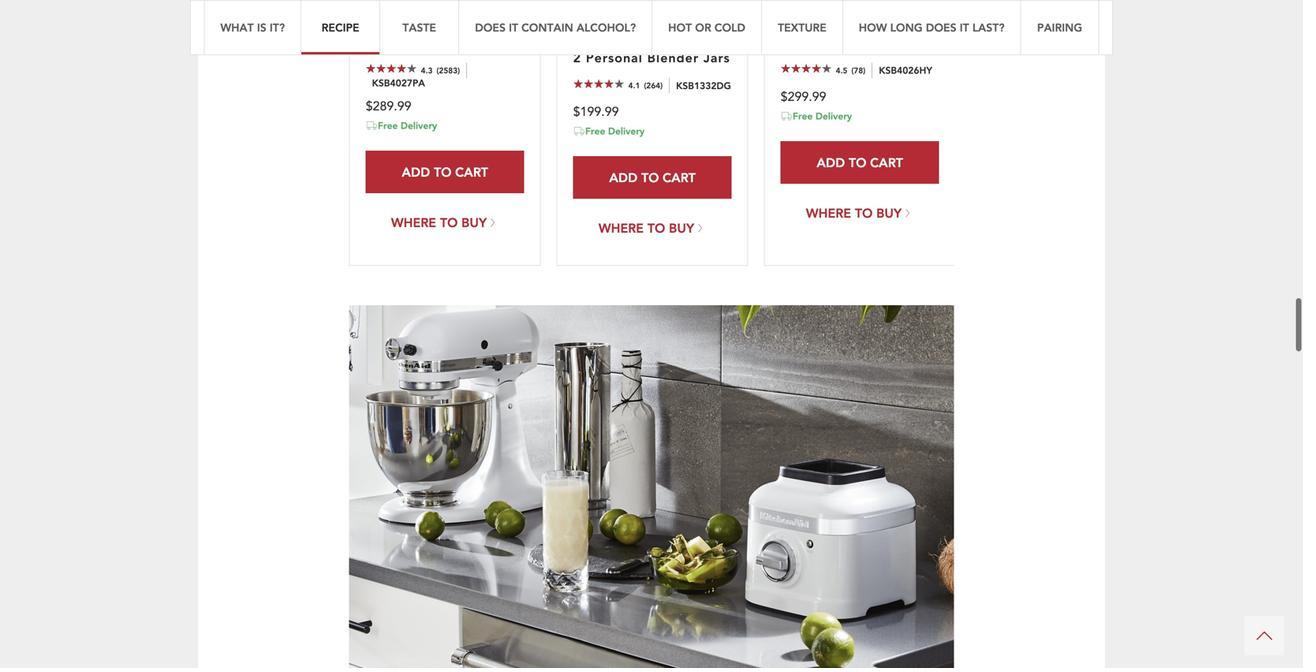 Task type: vqa. For each thing, say whether or not it's contained in the screenshot.
Model: related to $449.99
no



Task type: describe. For each thing, give the bounding box(es) containing it.
3
[[612, 19, 620, 36]]

add to cart for $199.99
[[609, 169, 696, 186]]

free delivery for $199.99
[[585, 125, 645, 137]]

speed for $289.99
[[464, 19, 506, 36]]

does it contain alcohol? button
[[458, 0, 652, 55]]

add to cart for $299.99
[[817, 154, 903, 171]]

ksb4026hy
[[879, 64, 932, 77]]

hot or cold
[[668, 20, 746, 35]]

k400 variable speed blender link
[[366, 19, 506, 51]]

where to buy link for $289.99
[[366, 201, 524, 244]]

buy for $199.99
[[669, 220, 694, 236]]

recipe button
[[301, 0, 380, 55]]

pairing
[[1037, 20, 1082, 35]]

★ for $289.99
[[366, 73, 376, 85]]

year
[[904, 19, 934, 36]]

★★★★★ for $299.99
[[781, 63, 832, 74]]

free for $299.99
[[793, 110, 813, 122]]

jars
[[704, 49, 730, 66]]

free for $199.99
[[585, 125, 605, 137]]

last?
[[973, 20, 1005, 35]]

what is it?
[[220, 20, 285, 35]]

★★★★ ★ for $299.99
[[781, 63, 822, 85]]

personal
[[586, 49, 643, 66]]

pairing button
[[1020, 0, 1099, 55]]

to for $289.99
[[434, 164, 452, 180]]

add to cart button for $299.99
[[781, 141, 939, 184]]

how long does it last? button
[[842, 0, 1020, 55]]

to for $299.99
[[849, 154, 867, 171]]

does
[[926, 20, 957, 35]]

does
[[475, 20, 506, 35]]

k400 inside "k400 variable speed blender"
[[366, 19, 400, 36]]

2021 color of the year honey k400 blender
[[781, 19, 934, 51]]

what
[[220, 20, 254, 35]]

color
[[818, 19, 855, 36]]

★★★★★ for $289.99
[[366, 63, 417, 74]]

blender inside "k400 variable speed blender"
[[366, 34, 417, 51]]

buy for $289.99
[[462, 214, 487, 231]]

it?
[[270, 20, 285, 35]]

★★★★ ★ for $289.99
[[366, 63, 407, 85]]

texture button
[[761, 0, 842, 55]]

k400 inside 2021 color of the year honey k400 blender
[[827, 34, 862, 51]]

where for $289.99
[[391, 214, 436, 231]]

where to buy for $299.99
[[806, 205, 902, 221]]

★★★★ for $289.99
[[366, 63, 407, 74]]

add for $299.99
[[817, 154, 845, 171]]

blender inside 2021 color of the year honey k400 blender
[[866, 34, 918, 51]]

★★★★ for $299.99
[[781, 63, 822, 74]]

where for $299.99
[[806, 205, 851, 221]]

what is it? button
[[204, 0, 301, 55]]

alcohol?
[[577, 20, 636, 35]]

contain
[[522, 20, 573, 35]]

k150 3 speed ice crushing blender with 2 personal blender jars
[[573, 19, 730, 66]]

4.3
[[421, 65, 433, 75]]

cold
[[715, 20, 746, 35]]

cart for $199.99
[[663, 169, 696, 186]]

$299.99
[[781, 88, 826, 106]]

does it contain alcohol?
[[475, 20, 636, 35]]

$289.99
[[366, 98, 411, 115]]

ice
[[671, 19, 690, 36]]

variable
[[405, 19, 460, 36]]

2
[[573, 49, 582, 66]]

to for $299.99
[[855, 205, 873, 221]]

where for $199.99
[[599, 220, 644, 236]]

cart for $289.99
[[455, 164, 488, 180]]

to for $199.99
[[641, 169, 659, 186]]

delivery for $299.99
[[816, 110, 852, 122]]

4.1
[[628, 80, 640, 90]]

add for $289.99
[[402, 164, 430, 180]]

★★★★★ for $199.99
[[573, 78, 625, 89]]

k150
[[573, 19, 607, 36]]



Task type: locate. For each thing, give the bounding box(es) containing it.
crushing
[[573, 34, 632, 51]]

0 horizontal spatial cart
[[455, 164, 488, 180]]

2 horizontal spatial ★★★★ ★
[[781, 63, 822, 85]]

how
[[859, 20, 887, 35]]

★★★★★ up $199.99 on the left top
[[573, 78, 625, 89]]

k400 left taste
[[366, 19, 400, 36]]

free delivery down $289.99
[[378, 119, 437, 132]]

1 horizontal spatial add to cart button
[[573, 156, 732, 199]]

delivery
[[816, 110, 852, 122], [401, 119, 437, 132], [608, 125, 645, 137]]

delivery for $199.99
[[608, 125, 645, 137]]

★★★★ ★ up $289.99
[[366, 63, 407, 85]]

0 horizontal spatial ★★★★ ★
[[366, 63, 407, 85]]

2 it from the left
[[960, 20, 969, 35]]

k400 variable speed blender
[[366, 19, 506, 51]]

where to buy for $199.99
[[599, 220, 694, 236]]

taste
[[402, 20, 436, 35]]

speed for $199.99
[[625, 19, 666, 36]]

free
[[793, 110, 813, 122], [378, 119, 398, 132], [585, 125, 605, 137]]

1 horizontal spatial where to buy link
[[573, 207, 732, 249]]

free delivery for $289.99
[[378, 119, 437, 132]]

2 horizontal spatial where
[[806, 205, 851, 221]]

0 horizontal spatial buy
[[462, 214, 487, 231]]

0 horizontal spatial ★
[[366, 73, 376, 85]]

★★★★★
[[366, 63, 417, 74], [781, 63, 832, 74], [573, 78, 625, 89]]

2 horizontal spatial add to cart
[[817, 154, 903, 171]]

0 horizontal spatial where to buy link
[[366, 201, 524, 244]]

free delivery
[[793, 110, 852, 122], [378, 119, 437, 132], [585, 125, 645, 137]]

how long does it last?
[[859, 20, 1005, 35]]

★ up $289.99
[[366, 73, 376, 85]]

2021
[[781, 19, 814, 36]]

where to buy link for $299.99
[[781, 192, 939, 234]]

1 horizontal spatial cart
[[663, 169, 696, 186]]

1 horizontal spatial add
[[609, 169, 638, 186]]

where to buy link
[[781, 192, 939, 234], [366, 201, 524, 244], [573, 207, 732, 249]]

with
[[692, 34, 721, 51]]

0 horizontal spatial free
[[378, 119, 398, 132]]

add down $299.99
[[817, 154, 845, 171]]

0 horizontal spatial add
[[402, 164, 430, 180]]

2 horizontal spatial to
[[855, 205, 873, 221]]

where to buy
[[806, 205, 902, 221], [391, 214, 487, 231], [599, 220, 694, 236]]

2 horizontal spatial buy
[[876, 205, 902, 221]]

it inside how long does it last? button
[[960, 20, 969, 35]]

0 horizontal spatial ★★★★
[[366, 63, 407, 74]]

0 horizontal spatial ★★★★★
[[366, 63, 417, 74]]

blender
[[366, 34, 417, 51], [636, 34, 688, 51], [866, 34, 918, 51], [647, 49, 699, 66]]

free down $299.99
[[793, 110, 813, 122]]

is
[[257, 20, 266, 35]]

0 horizontal spatial delivery
[[401, 119, 437, 132]]

0 horizontal spatial to
[[440, 214, 458, 231]]

speed inside "k400 variable speed blender"
[[464, 19, 506, 36]]

speed
[[464, 19, 506, 36], [625, 19, 666, 36]]

★★★★ for $199.99
[[573, 78, 614, 89]]

★ for $199.99
[[573, 88, 583, 100]]

1 horizontal spatial k400
[[827, 34, 862, 51]]

buy
[[876, 205, 902, 221], [462, 214, 487, 231], [669, 220, 694, 236]]

★★★★ ★ up $299.99
[[781, 63, 822, 85]]

delivery for $289.99
[[401, 119, 437, 132]]

2 horizontal spatial cart
[[870, 154, 903, 171]]

1 horizontal spatial to
[[648, 220, 665, 236]]

delivery down $299.99
[[816, 110, 852, 122]]

cart
[[870, 154, 903, 171], [455, 164, 488, 180], [663, 169, 696, 186]]

it
[[509, 20, 518, 35], [960, 20, 969, 35]]

0 horizontal spatial free delivery
[[378, 119, 437, 132]]

taste button
[[380, 0, 458, 55]]

1 horizontal spatial ★★★★★
[[573, 78, 625, 89]]

add to cart button for $289.99
[[366, 151, 524, 193]]

buy for $299.99
[[876, 205, 902, 221]]

2 speed from the left
[[625, 19, 666, 36]]

delivery down $199.99 on the left top
[[608, 125, 645, 137]]

speed inside k150 3 speed ice crushing blender with 2 personal blender jars
[[625, 19, 666, 36]]

long
[[890, 20, 923, 35]]

it right does on the left of page
[[509, 20, 518, 35]]

2 horizontal spatial add to cart button
[[781, 141, 939, 184]]

hot or cold button
[[652, 0, 761, 55]]

free delivery down $299.99
[[793, 110, 852, 122]]

1 horizontal spatial buy
[[669, 220, 694, 236]]

2 horizontal spatial where to buy
[[806, 205, 902, 221]]

k400 up 4.5
[[827, 34, 862, 51]]

★★★★★ down the honey
[[781, 63, 832, 74]]

★ up $299.99
[[781, 73, 791, 85]]

1 horizontal spatial ★★★★ ★
[[573, 78, 614, 100]]

2 horizontal spatial ★
[[781, 73, 791, 85]]

2 horizontal spatial free
[[793, 110, 813, 122]]

texture
[[778, 20, 827, 35]]

1 speed from the left
[[464, 19, 506, 36]]

(264)
[[644, 80, 663, 90]]

★★★★ up $199.99 on the left top
[[573, 78, 614, 89]]

ksb4027pa
[[372, 76, 425, 89]]

free down $289.99
[[378, 119, 398, 132]]

add to cart for $289.99
[[402, 164, 488, 180]]

to
[[855, 205, 873, 221], [440, 214, 458, 231], [648, 220, 665, 236]]

2 horizontal spatial ★★★★
[[781, 63, 822, 74]]

★★★★
[[366, 63, 407, 74], [781, 63, 822, 74], [573, 78, 614, 89]]

k400
[[366, 19, 400, 36], [827, 34, 862, 51]]

1 horizontal spatial ★★★★
[[573, 78, 614, 89]]

(78)
[[852, 65, 866, 75]]

$199.99
[[573, 103, 619, 121]]

★★★★★ up ksb4027pa
[[366, 63, 417, 74]]

add to cart button for $199.99
[[573, 156, 732, 199]]

speed right variable
[[464, 19, 506, 36]]

to
[[849, 154, 867, 171], [434, 164, 452, 180], [641, 169, 659, 186]]

4.1 (264)
[[628, 80, 663, 90]]

1 horizontal spatial to
[[641, 169, 659, 186]]

1 horizontal spatial it
[[960, 20, 969, 35]]

4.3 (2583)
[[421, 65, 460, 75]]

where to buy link for $199.99
[[573, 207, 732, 249]]

where
[[806, 205, 851, 221], [391, 214, 436, 231], [599, 220, 644, 236]]

0 horizontal spatial where
[[391, 214, 436, 231]]

1 horizontal spatial add to cart
[[609, 169, 696, 186]]

★ for $299.99
[[781, 73, 791, 85]]

free delivery for $299.99
[[793, 110, 852, 122]]

1 horizontal spatial free delivery
[[585, 125, 645, 137]]

or
[[695, 20, 711, 35]]

0 horizontal spatial add to cart button
[[366, 151, 524, 193]]

to for $199.99
[[648, 220, 665, 236]]

hot
[[668, 20, 692, 35]]

add
[[817, 154, 845, 171], [402, 164, 430, 180], [609, 169, 638, 186]]

add down $199.99 on the left top
[[609, 169, 638, 186]]

0 horizontal spatial to
[[434, 164, 452, 180]]

1 horizontal spatial speed
[[625, 19, 666, 36]]

it right does
[[960, 20, 969, 35]]

0 horizontal spatial speed
[[464, 19, 506, 36]]

it inside does it contain alcohol? button
[[509, 20, 518, 35]]

1 horizontal spatial free
[[585, 125, 605, 137]]

0 horizontal spatial k400
[[366, 19, 400, 36]]

1 horizontal spatial where to buy
[[599, 220, 694, 236]]

k150 3 speed ice crushing blender with 2 personal blender jars link
[[573, 19, 730, 66]]

add to cart button
[[781, 141, 939, 184], [366, 151, 524, 193], [573, 156, 732, 199]]

speed right the 3
[[625, 19, 666, 36]]

cart for $299.99
[[870, 154, 903, 171]]

recipe
[[322, 20, 359, 35]]

4.5
[[836, 65, 848, 75]]

★★★★ down the honey
[[781, 63, 822, 74]]

free delivery down $199.99 on the left top
[[585, 125, 645, 137]]

delivery down $289.99
[[401, 119, 437, 132]]

add for $199.99
[[609, 169, 638, 186]]

2021 color of the year honey k400 blender link
[[781, 19, 934, 51]]

★★★★ ★ up $199.99 on the left top
[[573, 78, 614, 100]]

0 horizontal spatial add to cart
[[402, 164, 488, 180]]

1 horizontal spatial delivery
[[608, 125, 645, 137]]

(2583)
[[437, 65, 460, 75]]

the
[[877, 19, 899, 36]]

2 horizontal spatial to
[[849, 154, 867, 171]]

0 horizontal spatial where to buy
[[391, 214, 487, 231]]

★★★★ ★
[[366, 63, 407, 85], [781, 63, 822, 85], [573, 78, 614, 100]]

2 horizontal spatial add
[[817, 154, 845, 171]]

★
[[366, 73, 376, 85], [781, 73, 791, 85], [573, 88, 583, 100]]

4.5 (78)
[[836, 65, 866, 75]]

white kitchenaid® blender and stand mixer on countertop image
[[349, 305, 954, 668]]

of
[[859, 19, 873, 36]]

add to cart
[[817, 154, 903, 171], [402, 164, 488, 180], [609, 169, 696, 186]]

add down $289.99
[[402, 164, 430, 180]]

2 horizontal spatial where to buy link
[[781, 192, 939, 234]]

★★★★ ★ for $199.99
[[573, 78, 614, 100]]

to for $289.99
[[440, 214, 458, 231]]

0 horizontal spatial it
[[509, 20, 518, 35]]

1 horizontal spatial where
[[599, 220, 644, 236]]

★★★★ up ksb4027pa
[[366, 63, 407, 74]]

1 horizontal spatial ★
[[573, 88, 583, 100]]

★ up $199.99 on the left top
[[573, 88, 583, 100]]

where to buy for $289.99
[[391, 214, 487, 231]]

ksb1332dg
[[676, 79, 731, 92]]

free for $289.99
[[378, 119, 398, 132]]

1 it from the left
[[509, 20, 518, 35]]

2 horizontal spatial ★★★★★
[[781, 63, 832, 74]]

2 horizontal spatial free delivery
[[793, 110, 852, 122]]

2 horizontal spatial delivery
[[816, 110, 852, 122]]

free down $199.99 on the left top
[[585, 125, 605, 137]]

honey
[[781, 34, 823, 51]]



